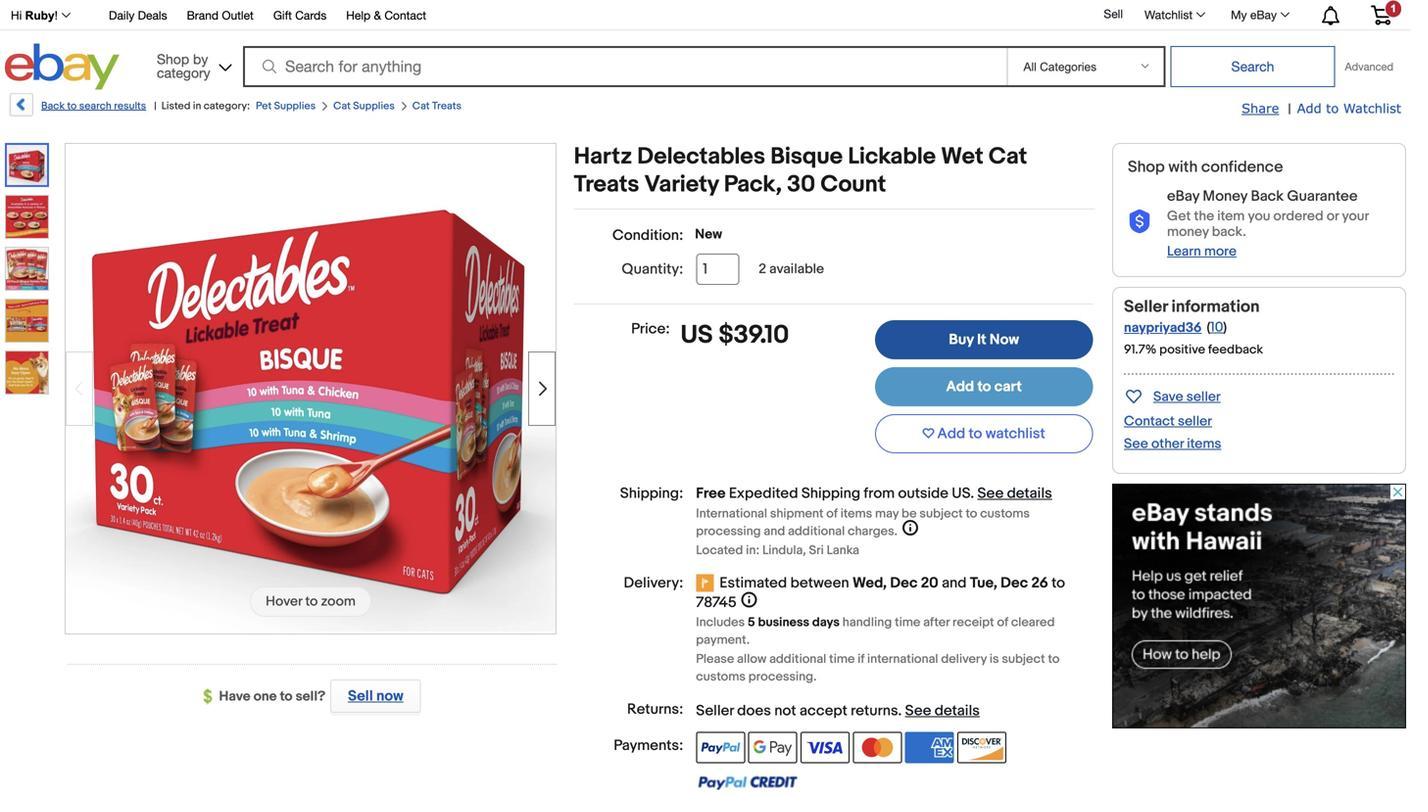 Task type: vqa. For each thing, say whether or not it's contained in the screenshot.
Great deals on top gifts of the season!
no



Task type: describe. For each thing, give the bounding box(es) containing it.
variety
[[645, 171, 719, 199]]

see other items link
[[1124, 436, 1222, 453]]

78745
[[696, 594, 737, 612]]

0 horizontal spatial us
[[681, 321, 713, 351]]

to inside international shipment of items may be subject to customs processing and additional charges.
[[966, 507, 978, 522]]

watchlist inside "share | add to watchlist"
[[1344, 100, 1402, 116]]

in:
[[746, 544, 760, 559]]

0 vertical spatial see details link
[[978, 485, 1052, 503]]

shop by category banner
[[0, 0, 1407, 95]]

brand outlet
[[187, 8, 254, 22]]

discover image
[[958, 733, 1007, 764]]

receipt
[[953, 616, 994, 631]]

outside
[[898, 485, 949, 503]]

get
[[1167, 208, 1191, 225]]

other
[[1152, 436, 1184, 453]]

shipment
[[770, 507, 824, 522]]

cat supplies
[[333, 100, 395, 113]]

returns
[[851, 703, 898, 720]]

free
[[696, 485, 726, 503]]

and inside international shipment of items may be subject to customs processing and additional charges.
[[764, 524, 785, 540]]

$39.10
[[719, 321, 789, 351]]

share
[[1242, 100, 1279, 116]]

cart
[[995, 378, 1022, 396]]

it
[[977, 331, 987, 349]]

seller for contact
[[1178, 414, 1212, 430]]

in
[[193, 100, 201, 113]]

cards
[[295, 8, 327, 22]]

back inside the 'ebay money back guarantee get the item you ordered or your money back. learn more'
[[1251, 188, 1284, 205]]

now
[[376, 688, 404, 706]]

picture 1 of 5 image
[[7, 145, 47, 185]]

time inside handling time after receipt of cleared payment.
[[895, 616, 921, 631]]

hartz delectables bisque lickable wet cat treats variety pack, 30 count
[[574, 143, 1027, 199]]

watchlist
[[986, 425, 1046, 443]]

1 link
[[1359, 0, 1404, 28]]

wet
[[941, 143, 984, 171]]

delivery alert flag image
[[696, 575, 720, 594]]

money
[[1203, 188, 1248, 205]]

allow
[[737, 652, 767, 668]]

brand
[[187, 8, 219, 22]]

20
[[921, 575, 939, 593]]

have one to sell?
[[219, 689, 326, 706]]

international shipment of items may be subject to customs processing and additional charges.
[[696, 507, 1030, 540]]

picture 2 of 5 image
[[6, 196, 48, 238]]

shop for shop by category
[[157, 51, 189, 67]]

category
[[157, 65, 210, 81]]

cat for cat treats
[[412, 100, 430, 113]]

buy
[[949, 331, 974, 349]]

to inside add to cart link
[[978, 378, 991, 396]]

wed,
[[853, 575, 887, 593]]

sell for sell
[[1104, 7, 1123, 21]]

shop with confidence
[[1128, 158, 1284, 177]]

us $39.10 main content
[[574, 143, 1095, 797]]

add inside "share | add to watchlist"
[[1297, 100, 1322, 116]]

share button
[[1242, 100, 1279, 118]]

sell now link
[[326, 680, 421, 714]]

pet
[[256, 100, 272, 113]]

items inside international shipment of items may be subject to customs processing and additional charges.
[[841, 507, 873, 522]]

treats inside hartz delectables bisque lickable wet cat treats variety pack, 30 count
[[574, 171, 639, 199]]

delivery
[[941, 652, 987, 668]]

american express image
[[905, 733, 954, 764]]

shop for shop with confidence
[[1128, 158, 1165, 177]]

see inside contact seller see other items
[[1124, 436, 1149, 453]]

and inside estimated between wed, dec 20 and tue, dec 26 to 78745
[[942, 575, 967, 593]]

cat treats
[[412, 100, 462, 113]]

help
[[346, 8, 371, 22]]

estimated between wed, dec 20 and tue, dec 26 to 78745
[[696, 575, 1065, 612]]

hi ruby !
[[11, 9, 58, 22]]

contact inside contact seller see other items
[[1124, 414, 1175, 430]]

my ebay link
[[1220, 3, 1299, 26]]

shipping
[[802, 485, 861, 503]]

share | add to watchlist
[[1242, 100, 1402, 118]]

sell now
[[348, 688, 404, 706]]

from
[[864, 485, 895, 503]]

save seller button
[[1124, 385, 1221, 408]]

buy it now
[[949, 331, 1019, 349]]

to right one at bottom
[[280, 689, 293, 706]]

shipping:
[[620, 485, 683, 503]]

cat inside hartz delectables bisque lickable wet cat treats variety pack, 30 count
[[989, 143, 1027, 171]]

back inside back to search results link
[[41, 100, 65, 113]]

charges.
[[848, 524, 898, 540]]

cleared
[[1011, 616, 1055, 631]]

with details__icon image
[[1128, 210, 1152, 234]]

to inside please allow additional time if international delivery is subject to customs processing.
[[1048, 652, 1060, 668]]

price:
[[631, 321, 670, 338]]

please allow additional time if international delivery is subject to customs processing.
[[696, 652, 1060, 685]]

1
[[1391, 2, 1397, 14]]

results
[[114, 100, 146, 113]]

one
[[254, 689, 277, 706]]

2
[[759, 261, 767, 278]]

positive
[[1160, 343, 1206, 358]]

customs inside international shipment of items may be subject to customs processing and additional charges.
[[980, 507, 1030, 522]]

sri
[[809, 544, 824, 559]]

supplies for pet supplies
[[274, 100, 316, 113]]

after
[[924, 616, 950, 631]]

cat treats link
[[412, 100, 462, 113]]

have
[[219, 689, 251, 706]]

to inside add to watchlist button
[[969, 425, 982, 443]]

picture 3 of 5 image
[[6, 248, 48, 290]]

0 vertical spatial details
[[1007, 485, 1052, 503]]

days
[[812, 616, 840, 631]]

sell for sell now
[[348, 688, 373, 706]]

if
[[858, 652, 865, 668]]

ebay inside account "navigation"
[[1251, 8, 1277, 22]]

customs inside please allow additional time if international delivery is subject to customs processing.
[[696, 670, 746, 685]]

0 vertical spatial treats
[[432, 100, 462, 113]]

Quantity: text field
[[696, 254, 739, 285]]

shop by category button
[[148, 44, 236, 86]]

| inside "share | add to watchlist"
[[1288, 101, 1291, 118]]

subject inside international shipment of items may be subject to customs processing and additional charges.
[[920, 507, 963, 522]]

gift cards link
[[273, 5, 327, 27]]

may
[[875, 507, 899, 522]]

naypriyad36
[[1124, 320, 1202, 337]]

my
[[1231, 8, 1247, 22]]

0 horizontal spatial |
[[154, 100, 157, 113]]

to inside back to search results link
[[67, 100, 77, 113]]

hi
[[11, 9, 22, 22]]

back.
[[1212, 224, 1247, 241]]

includes
[[696, 616, 745, 631]]

handling time after receipt of cleared payment.
[[696, 616, 1055, 648]]

is
[[990, 652, 999, 668]]

10 link
[[1211, 319, 1224, 336]]

items inside contact seller see other items
[[1187, 436, 1222, 453]]

watchlist inside account "navigation"
[[1145, 8, 1193, 22]]

count
[[821, 171, 886, 199]]

seller for save
[[1187, 389, 1221, 406]]

the
[[1194, 208, 1215, 225]]

hartz
[[574, 143, 632, 171]]

confidence
[[1202, 158, 1284, 177]]

pack,
[[724, 171, 782, 199]]

daily
[[109, 8, 135, 22]]

expedited
[[729, 485, 798, 503]]

ebay inside the 'ebay money back guarantee get the item you ordered or your money back. learn more'
[[1167, 188, 1200, 205]]

pet supplies link
[[256, 100, 316, 113]]

quantity:
[[622, 261, 683, 278]]

ordered
[[1274, 208, 1324, 225]]

of inside handling time after receipt of cleared payment.
[[997, 616, 1009, 631]]



Task type: locate. For each thing, give the bounding box(es) containing it.
contact inside account "navigation"
[[385, 8, 426, 22]]

see down add to watchlist
[[978, 485, 1004, 503]]

1 horizontal spatial us
[[952, 485, 971, 503]]

dec left 20
[[890, 575, 918, 593]]

supplies left cat treats
[[353, 100, 395, 113]]

dec left the 26
[[1001, 575, 1028, 593]]

add to watchlist link
[[1297, 100, 1402, 118]]

1 horizontal spatial seller
[[1124, 297, 1168, 318]]

0 horizontal spatial .
[[898, 703, 902, 720]]

add down add to cart link
[[938, 425, 966, 443]]

0 vertical spatial add
[[1297, 100, 1322, 116]]

shop by category
[[157, 51, 210, 81]]

add for add to watchlist
[[938, 425, 966, 443]]

0 vertical spatial ebay
[[1251, 8, 1277, 22]]

to
[[67, 100, 77, 113], [1326, 100, 1339, 116], [978, 378, 991, 396], [969, 425, 982, 443], [966, 507, 978, 522], [1052, 575, 1065, 593], [1048, 652, 1060, 668], [280, 689, 293, 706]]

seller for seller information
[[1124, 297, 1168, 318]]

1 vertical spatial items
[[841, 507, 873, 522]]

0 horizontal spatial details
[[935, 703, 980, 720]]

1 horizontal spatial shop
[[1128, 158, 1165, 177]]

1 vertical spatial ebay
[[1167, 188, 1200, 205]]

seller
[[1187, 389, 1221, 406], [1178, 414, 1212, 430]]

treats up condition:
[[574, 171, 639, 199]]

1 vertical spatial shop
[[1128, 158, 1165, 177]]

0 horizontal spatial treats
[[432, 100, 462, 113]]

subject right is
[[1002, 652, 1045, 668]]

1 vertical spatial contact
[[1124, 414, 1175, 430]]

learn
[[1167, 244, 1201, 260]]

1 vertical spatial seller
[[1178, 414, 1212, 430]]

1 vertical spatial additional
[[770, 652, 827, 668]]

0 vertical spatial of
[[827, 507, 838, 522]]

1 horizontal spatial sell
[[1104, 7, 1123, 21]]

|
[[154, 100, 157, 113], [1288, 101, 1291, 118]]

0 vertical spatial additional
[[788, 524, 845, 540]]

0 horizontal spatial sell
[[348, 688, 373, 706]]

91.7%
[[1124, 343, 1157, 358]]

subject inside please allow additional time if international delivery is subject to customs processing.
[[1002, 652, 1045, 668]]

1 horizontal spatial cat
[[412, 100, 430, 113]]

1 vertical spatial time
[[829, 652, 855, 668]]

0 horizontal spatial contact
[[385, 8, 426, 22]]

0 horizontal spatial shop
[[157, 51, 189, 67]]

0 horizontal spatial items
[[841, 507, 873, 522]]

0 horizontal spatial back
[[41, 100, 65, 113]]

supplies right pet
[[274, 100, 316, 113]]

1 horizontal spatial of
[[997, 616, 1009, 631]]

1 vertical spatial of
[[997, 616, 1009, 631]]

back up you
[[1251, 188, 1284, 205]]

back to search results
[[41, 100, 146, 113]]

condition:
[[613, 227, 683, 245]]

located
[[696, 544, 743, 559]]

paypal credit image
[[696, 776, 798, 791]]

back left search
[[41, 100, 65, 113]]

see up american express image
[[905, 703, 932, 720]]

1 vertical spatial and
[[942, 575, 967, 593]]

0 horizontal spatial customs
[[696, 670, 746, 685]]

0 horizontal spatial supplies
[[274, 100, 316, 113]]

lanka
[[827, 544, 860, 559]]

to right be
[[966, 507, 978, 522]]

to left cart
[[978, 378, 991, 396]]

to inside estimated between wed, dec 20 and tue, dec 26 to 78745
[[1052, 575, 1065, 593]]

1 horizontal spatial items
[[1187, 436, 1222, 453]]

0 horizontal spatial subject
[[920, 507, 963, 522]]

1 vertical spatial see details link
[[905, 703, 980, 720]]

0 vertical spatial us
[[681, 321, 713, 351]]

1 horizontal spatial ebay
[[1251, 8, 1277, 22]]

add down buy
[[946, 378, 974, 396]]

5
[[748, 616, 755, 631]]

more
[[1204, 244, 1237, 260]]

help & contact
[[346, 8, 426, 22]]

watchlist right sell link
[[1145, 8, 1193, 22]]

naypriyad36 link
[[1124, 320, 1202, 337]]

!
[[55, 9, 58, 22]]

and up located in: lindula, sri lanka
[[764, 524, 785, 540]]

add right share on the top right
[[1297, 100, 1322, 116]]

. up master card image
[[898, 703, 902, 720]]

1 horizontal spatial and
[[942, 575, 967, 593]]

gift cards
[[273, 8, 327, 22]]

1 vertical spatial see
[[978, 485, 1004, 503]]

us right the outside
[[952, 485, 971, 503]]

sell inside account "navigation"
[[1104, 7, 1123, 21]]

time left after
[[895, 616, 921, 631]]

1 vertical spatial details
[[935, 703, 980, 720]]

1 horizontal spatial supplies
[[353, 100, 395, 113]]

1 horizontal spatial .
[[971, 485, 974, 503]]

international
[[696, 507, 767, 522]]

you
[[1248, 208, 1271, 225]]

add for add to cart
[[946, 378, 974, 396]]

advanced link
[[1335, 47, 1404, 86]]

includes 5 business days
[[696, 616, 840, 631]]

1 vertical spatial seller
[[696, 703, 734, 720]]

details up the discover image
[[935, 703, 980, 720]]

1 horizontal spatial subject
[[1002, 652, 1045, 668]]

(
[[1207, 319, 1211, 336]]

advanced
[[1345, 60, 1394, 73]]

0 vertical spatial sell
[[1104, 7, 1123, 21]]

add
[[1297, 100, 1322, 116], [946, 378, 974, 396], [938, 425, 966, 443]]

please
[[696, 652, 734, 668]]

shop
[[157, 51, 189, 67], [1128, 158, 1165, 177]]

us
[[681, 321, 713, 351], [952, 485, 971, 503]]

1 vertical spatial add
[[946, 378, 974, 396]]

payments:
[[614, 738, 683, 755]]

0 horizontal spatial watchlist
[[1145, 8, 1193, 22]]

1 horizontal spatial contact
[[1124, 414, 1175, 430]]

0 horizontal spatial of
[[827, 507, 838, 522]]

0 horizontal spatial ebay
[[1167, 188, 1200, 205]]

cat right cat supplies "link" at top left
[[412, 100, 430, 113]]

with
[[1169, 158, 1198, 177]]

advertisement region
[[1112, 484, 1407, 729]]

customs
[[980, 507, 1030, 522], [696, 670, 746, 685]]

google pay image
[[748, 733, 797, 764]]

additional inside international shipment of items may be subject to customs processing and additional charges.
[[788, 524, 845, 540]]

shop left with
[[1128, 158, 1165, 177]]

supplies for cat supplies
[[353, 100, 395, 113]]

us $39.10
[[681, 321, 789, 351]]

ebay up get
[[1167, 188, 1200, 205]]

or
[[1327, 208, 1339, 225]]

treats
[[432, 100, 462, 113], [574, 171, 639, 199]]

1 horizontal spatial details
[[1007, 485, 1052, 503]]

not
[[775, 703, 796, 720]]

| left listed
[[154, 100, 157, 113]]

shop inside shop by category
[[157, 51, 189, 67]]

details
[[1007, 485, 1052, 503], [935, 703, 980, 720]]

dec
[[890, 575, 918, 593], [1001, 575, 1028, 593]]

seller inside seller information naypriyad36 ( 10 ) 91.7% positive feedback
[[1124, 297, 1168, 318]]

add inside button
[[938, 425, 966, 443]]

seller inside 'us $39.10' main content
[[696, 703, 734, 720]]

cat for cat supplies
[[333, 100, 351, 113]]

customs up tue,
[[980, 507, 1030, 522]]

time
[[895, 616, 921, 631], [829, 652, 855, 668]]

items
[[1187, 436, 1222, 453], [841, 507, 873, 522]]

1 horizontal spatial see
[[978, 485, 1004, 503]]

to left search
[[67, 100, 77, 113]]

additional inside please allow additional time if international delivery is subject to customs processing.
[[770, 652, 827, 668]]

0 horizontal spatial cat
[[333, 100, 351, 113]]

estimated
[[720, 575, 787, 593]]

contact up other
[[1124, 414, 1175, 430]]

0 horizontal spatial and
[[764, 524, 785, 540]]

0 vertical spatial and
[[764, 524, 785, 540]]

see details link
[[978, 485, 1052, 503], [905, 703, 980, 720]]

additional up sri
[[788, 524, 845, 540]]

)
[[1224, 319, 1227, 336]]

account navigation
[[0, 0, 1407, 30]]

2 vertical spatial see
[[905, 703, 932, 720]]

handling
[[843, 616, 892, 631]]

2 vertical spatial add
[[938, 425, 966, 443]]

shop left by
[[157, 51, 189, 67]]

to right the 26
[[1052, 575, 1065, 593]]

cat right pet supplies link
[[333, 100, 351, 113]]

0 horizontal spatial dec
[[890, 575, 918, 593]]

to down advanced link
[[1326, 100, 1339, 116]]

| right share button
[[1288, 101, 1291, 118]]

1 vertical spatial subject
[[1002, 652, 1045, 668]]

1 horizontal spatial time
[[895, 616, 921, 631]]

2 horizontal spatial cat
[[989, 143, 1027, 171]]

seller right save
[[1187, 389, 1221, 406]]

2 horizontal spatial see
[[1124, 436, 1149, 453]]

lickable
[[848, 143, 936, 171]]

daily deals link
[[109, 5, 167, 27]]

watchlist link
[[1134, 3, 1215, 26]]

0 horizontal spatial seller
[[696, 703, 734, 720]]

treats right cat supplies "link" at top left
[[432, 100, 462, 113]]

brand outlet link
[[187, 5, 254, 27]]

visa image
[[801, 733, 850, 764]]

seller up naypriyad36
[[1124, 297, 1168, 318]]

0 vertical spatial .
[[971, 485, 974, 503]]

0 vertical spatial items
[[1187, 436, 1222, 453]]

0 vertical spatial seller
[[1187, 389, 1221, 406]]

feedback
[[1208, 343, 1263, 358]]

1 horizontal spatial treats
[[574, 171, 639, 199]]

time left if
[[829, 652, 855, 668]]

items up charges.
[[841, 507, 873, 522]]

additional
[[788, 524, 845, 540], [770, 652, 827, 668]]

to down cleared
[[1048, 652, 1060, 668]]

help & contact link
[[346, 5, 426, 27]]

26
[[1032, 575, 1048, 593]]

0 vertical spatial back
[[41, 100, 65, 113]]

2 supplies from the left
[[353, 100, 395, 113]]

0 vertical spatial time
[[895, 616, 921, 631]]

None submit
[[1171, 46, 1335, 87]]

1 vertical spatial customs
[[696, 670, 746, 685]]

ebay right the my
[[1251, 8, 1277, 22]]

paypal image
[[696, 733, 745, 764]]

1 vertical spatial us
[[952, 485, 971, 503]]

picture 4 of 5 image
[[6, 300, 48, 342]]

buy it now link
[[875, 321, 1093, 360]]

seller up the 'paypal' image
[[696, 703, 734, 720]]

none submit inside shop by category banner
[[1171, 46, 1335, 87]]

1 horizontal spatial dec
[[1001, 575, 1028, 593]]

dollar sign image
[[203, 690, 219, 705]]

0 vertical spatial subject
[[920, 507, 963, 522]]

see details link down watchlist
[[978, 485, 1052, 503]]

ruby
[[25, 9, 55, 22]]

2 dec from the left
[[1001, 575, 1028, 593]]

see details link up american express image
[[905, 703, 980, 720]]

time inside please allow additional time if international delivery is subject to customs processing.
[[829, 652, 855, 668]]

information
[[1172, 297, 1260, 318]]

seller inside contact seller see other items
[[1178, 414, 1212, 430]]

add to watchlist
[[938, 425, 1046, 443]]

1 horizontal spatial |
[[1288, 101, 1291, 118]]

sell left now
[[348, 688, 373, 706]]

picture 5 of 5 image
[[6, 352, 48, 394]]

your
[[1342, 208, 1369, 225]]

seller down save seller
[[1178, 414, 1212, 430]]

us right the price: at top
[[681, 321, 713, 351]]

1 vertical spatial .
[[898, 703, 902, 720]]

1 vertical spatial back
[[1251, 188, 1284, 205]]

0 vertical spatial seller
[[1124, 297, 1168, 318]]

additional up processing.
[[770, 652, 827, 668]]

subject down the outside
[[920, 507, 963, 522]]

sell?
[[296, 689, 326, 706]]

lindula,
[[763, 544, 806, 559]]

0 vertical spatial shop
[[157, 51, 189, 67]]

sell left 'watchlist' link
[[1104, 7, 1123, 21]]

hartz delectables bisque lickable wet cat treats variety pack, 30 count - picture 1 of 5 image
[[66, 142, 556, 632]]

seller inside button
[[1187, 389, 1221, 406]]

now
[[990, 331, 1019, 349]]

of down shipping
[[827, 507, 838, 522]]

1 vertical spatial watchlist
[[1344, 100, 1402, 116]]

0 horizontal spatial time
[[829, 652, 855, 668]]

1 horizontal spatial back
[[1251, 188, 1284, 205]]

to inside "share | add to watchlist"
[[1326, 100, 1339, 116]]

master card image
[[853, 733, 902, 764]]

to left watchlist
[[969, 425, 982, 443]]

save
[[1154, 389, 1184, 406]]

items right other
[[1187, 436, 1222, 453]]

2 available
[[759, 261, 824, 278]]

delectables
[[637, 143, 765, 171]]

30
[[787, 171, 816, 199]]

watchlist down advanced
[[1344, 100, 1402, 116]]

cat right wet
[[989, 143, 1027, 171]]

10
[[1211, 319, 1224, 336]]

delivery:
[[624, 575, 683, 593]]

contact
[[385, 8, 426, 22], [1124, 414, 1175, 430]]

of right receipt
[[997, 616, 1009, 631]]

1 supplies from the left
[[274, 100, 316, 113]]

&
[[374, 8, 381, 22]]

1 horizontal spatial customs
[[980, 507, 1030, 522]]

supplies
[[274, 100, 316, 113], [353, 100, 395, 113]]

see left other
[[1124, 436, 1149, 453]]

guarantee
[[1287, 188, 1358, 205]]

1 horizontal spatial watchlist
[[1344, 100, 1402, 116]]

0 vertical spatial see
[[1124, 436, 1149, 453]]

sell link
[[1095, 7, 1132, 21]]

0 horizontal spatial see
[[905, 703, 932, 720]]

of inside international shipment of items may be subject to customs processing and additional charges.
[[827, 507, 838, 522]]

1 vertical spatial treats
[[574, 171, 639, 199]]

free expedited shipping from outside us . see details
[[696, 485, 1052, 503]]

0 vertical spatial contact
[[385, 8, 426, 22]]

details down watchlist
[[1007, 485, 1052, 503]]

0 vertical spatial customs
[[980, 507, 1030, 522]]

of
[[827, 507, 838, 522], [997, 616, 1009, 631]]

and right 20
[[942, 575, 967, 593]]

my ebay
[[1231, 8, 1277, 22]]

. right the outside
[[971, 485, 974, 503]]

1 dec from the left
[[890, 575, 918, 593]]

0 vertical spatial watchlist
[[1145, 8, 1193, 22]]

contact right &
[[385, 8, 426, 22]]

Search for anything text field
[[246, 48, 1003, 85]]

seller for seller does not accept returns
[[696, 703, 734, 720]]

customs down please
[[696, 670, 746, 685]]

processing.
[[749, 670, 817, 685]]

1 vertical spatial sell
[[348, 688, 373, 706]]



